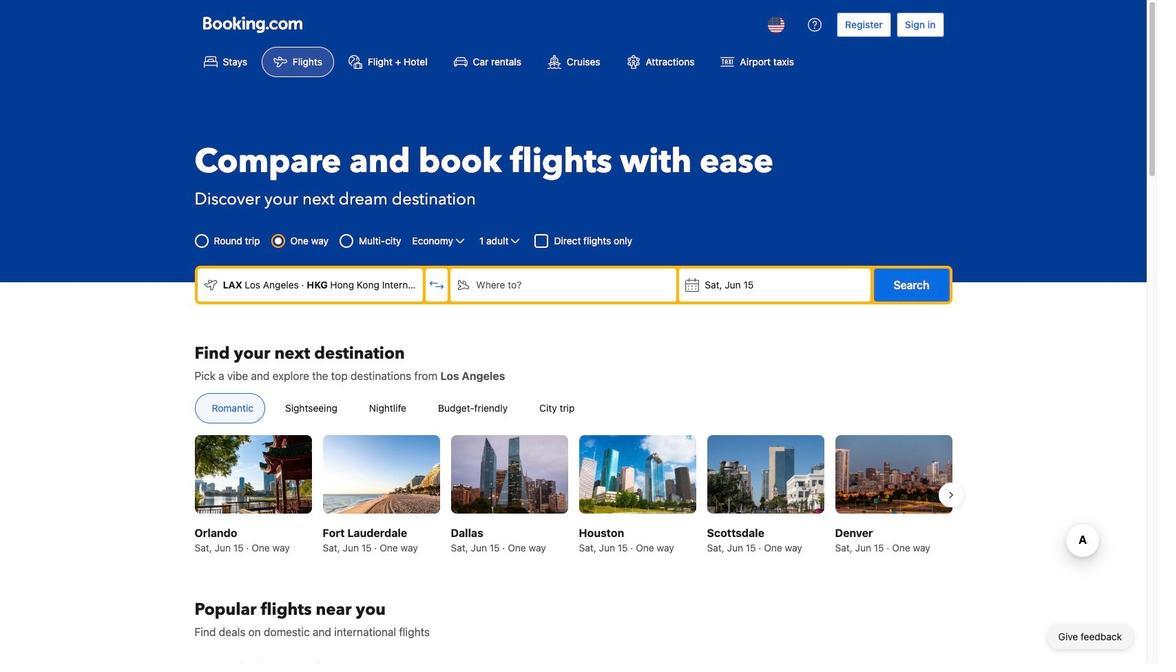Task type: vqa. For each thing, say whether or not it's contained in the screenshot.
REGION
yes



Task type: describe. For each thing, give the bounding box(es) containing it.
0 vertical spatial tab list
[[184, 394, 964, 425]]



Task type: locate. For each thing, give the bounding box(es) containing it.
tab list
[[184, 394, 964, 425], [195, 649, 953, 664]]

region
[[184, 430, 964, 561]]

flights homepage image
[[203, 17, 302, 33]]

1 vertical spatial tab list
[[195, 649, 953, 664]]



